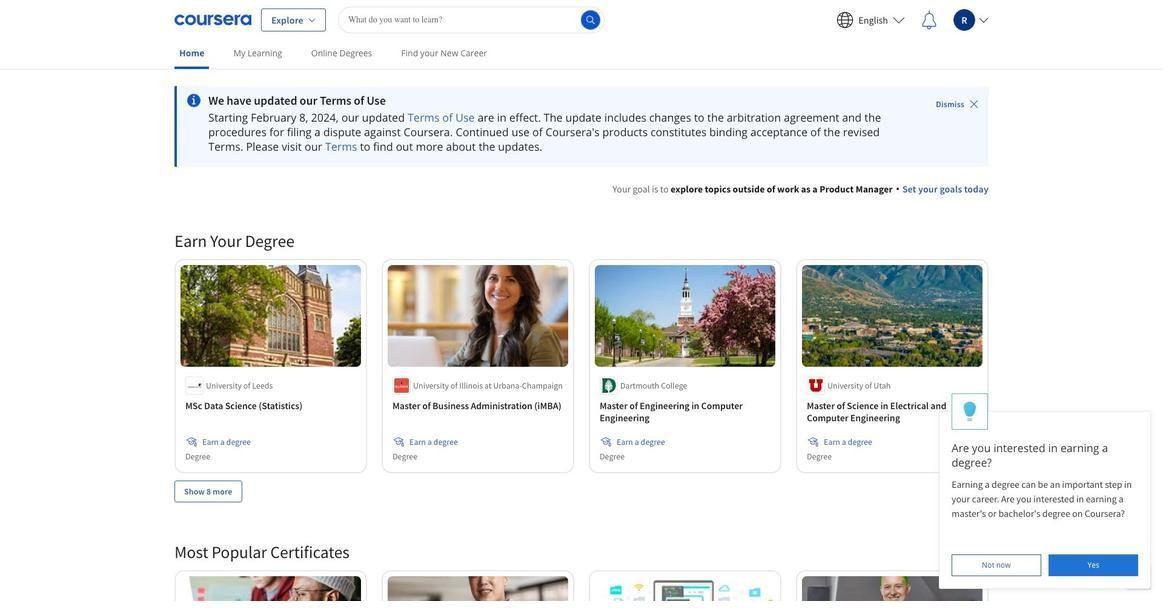 Task type: describe. For each thing, give the bounding box(es) containing it.
help center image
[[1132, 570, 1146, 585]]

earn your degree collection element
[[167, 211, 996, 522]]

most popular certificates collection element
[[167, 522, 996, 602]]



Task type: vqa. For each thing, say whether or not it's contained in the screenshot.
Colorado to the top
no



Task type: locate. For each thing, give the bounding box(es) containing it.
main content
[[0, 71, 1163, 602]]

alice element
[[939, 394, 1151, 589]]

information: we have updated our terms of use element
[[208, 93, 902, 108]]

lightbulb tip image
[[963, 401, 976, 422]]

What do you want to learn? text field
[[338, 6, 604, 33]]

coursera image
[[174, 10, 251, 29]]

None search field
[[338, 6, 604, 33]]



